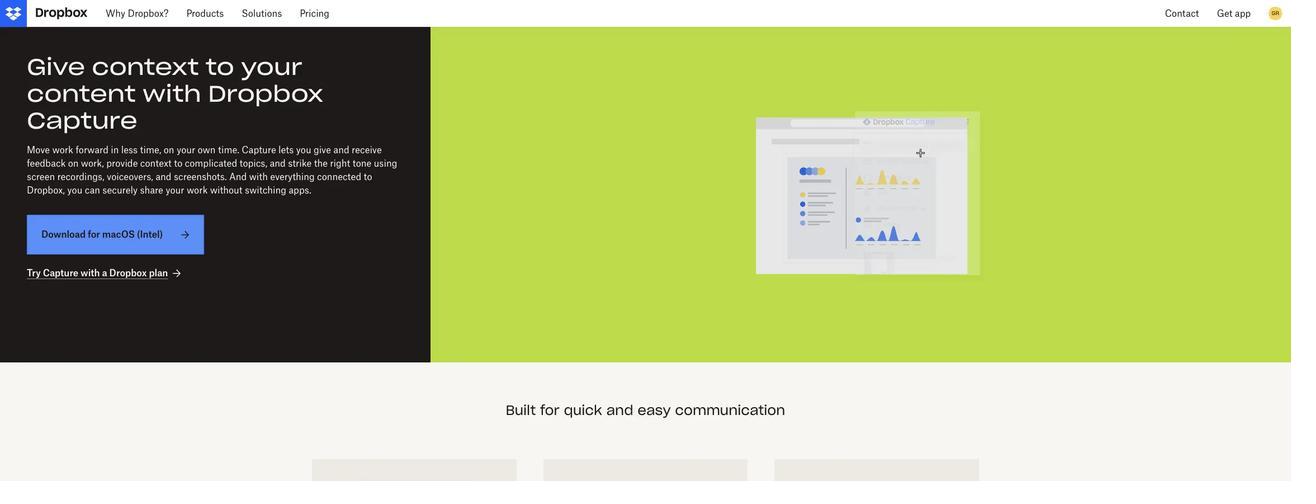 Task type: vqa. For each thing, say whether or not it's contained in the screenshot.
email on the bottom left
no



Task type: locate. For each thing, give the bounding box(es) containing it.
on
[[164, 144, 174, 156], [68, 158, 79, 169]]

gr button
[[1267, 4, 1285, 22]]

for
[[88, 229, 100, 240], [540, 402, 560, 419]]

contact
[[1166, 8, 1200, 19]]

download for macos (intel) link
[[27, 215, 204, 255]]

0 vertical spatial to
[[206, 53, 234, 81]]

context down the time,
[[140, 158, 172, 169]]

share
[[140, 185, 163, 196]]

(intel)
[[137, 229, 163, 240]]

work up feedback
[[52, 144, 73, 156]]

for for download
[[88, 229, 100, 240]]

1 vertical spatial context
[[140, 158, 172, 169]]

capture right try
[[43, 268, 78, 279]]

0 vertical spatial for
[[88, 229, 100, 240]]

1 horizontal spatial to
[[206, 53, 234, 81]]

and up right
[[334, 144, 349, 156]]

capture
[[27, 106, 137, 135], [242, 144, 276, 156], [43, 268, 78, 279]]

you up strike
[[296, 144, 311, 156]]

and up the share
[[156, 171, 172, 182]]

0 horizontal spatial with
[[81, 268, 100, 279]]

your
[[241, 53, 303, 81], [177, 144, 195, 156], [166, 185, 184, 196]]

dropbox inside give context to your content with dropbox capture
[[208, 79, 323, 108]]

context
[[92, 53, 199, 81], [140, 158, 172, 169]]

capture up 'topics,'
[[242, 144, 276, 156]]

with
[[143, 79, 201, 108], [249, 171, 268, 182], [81, 268, 100, 279]]

easy
[[638, 402, 671, 419]]

your left own
[[177, 144, 195, 156]]

content
[[27, 79, 136, 108]]

capture up forward
[[27, 106, 137, 135]]

tone
[[353, 158, 372, 169]]

provide
[[106, 158, 138, 169]]

contact button
[[1157, 0, 1209, 27]]

topics,
[[240, 158, 267, 169]]

why
[[106, 8, 125, 19]]

0 vertical spatial context
[[92, 53, 199, 81]]

1 vertical spatial for
[[540, 402, 560, 419]]

work
[[52, 144, 73, 156], [187, 185, 208, 196]]

plan
[[149, 268, 168, 279]]

quick
[[564, 402, 602, 419]]

download
[[41, 229, 86, 240]]

apps.
[[289, 185, 311, 196]]

0 horizontal spatial for
[[88, 229, 100, 240]]

0 vertical spatial with
[[143, 79, 201, 108]]

2 horizontal spatial with
[[249, 171, 268, 182]]

pricing
[[300, 8, 330, 19]]

dropbox
[[208, 79, 323, 108], [109, 268, 147, 279]]

dropbox?
[[128, 8, 169, 19]]

context inside move work forward in less time, on your own time. capture lets you give and receive feedback on work, provide context to complicated topics, and strike the right tone using screen recordings, voiceovers, and screenshots. and with everything connected to dropbox, you can securely share your work without switching apps.
[[140, 158, 172, 169]]

1 vertical spatial on
[[68, 158, 79, 169]]

dropbox,
[[27, 185, 65, 196]]

for left macos
[[88, 229, 100, 240]]

solutions button
[[233, 0, 291, 27]]

your right the share
[[166, 185, 184, 196]]

time.
[[218, 144, 239, 156]]

1 vertical spatial work
[[187, 185, 208, 196]]

1 horizontal spatial work
[[187, 185, 208, 196]]

1 vertical spatial capture
[[242, 144, 276, 156]]

1 vertical spatial with
[[249, 171, 268, 182]]

to
[[206, 53, 234, 81], [174, 158, 183, 169], [364, 171, 372, 182]]

screenshots.
[[174, 171, 227, 182]]

0 vertical spatial capture
[[27, 106, 137, 135]]

products button
[[178, 0, 233, 27]]

1 horizontal spatial dropbox
[[208, 79, 323, 108]]

own
[[198, 144, 216, 156]]

0 horizontal spatial work
[[52, 144, 73, 156]]

context down dropbox?
[[92, 53, 199, 81]]

you down 'recordings,'
[[67, 185, 82, 196]]

your down solutions
[[241, 53, 303, 81]]

connected
[[317, 171, 362, 182]]

to up screenshots.
[[174, 158, 183, 169]]

1 vertical spatial dropbox
[[109, 268, 147, 279]]

products
[[187, 8, 224, 19]]

forward
[[76, 144, 108, 156]]

to down products
[[206, 53, 234, 81]]

0 vertical spatial your
[[241, 53, 303, 81]]

you
[[296, 144, 311, 156], [67, 185, 82, 196]]

2 vertical spatial with
[[81, 268, 100, 279]]

to down tone
[[364, 171, 372, 182]]

time,
[[140, 144, 161, 156]]

app
[[1236, 8, 1251, 19]]

1 vertical spatial to
[[174, 158, 183, 169]]

get app button
[[1209, 0, 1260, 27]]

recordings,
[[57, 171, 104, 182]]

on right the time,
[[164, 144, 174, 156]]

download for macos (intel)
[[41, 229, 163, 240]]

on up 'recordings,'
[[68, 158, 79, 169]]

voiceovers,
[[107, 171, 153, 182]]

and
[[334, 144, 349, 156], [270, 158, 286, 169], [156, 171, 172, 182], [607, 402, 634, 419]]

feedback
[[27, 158, 66, 169]]

user selecting "screen recording + camera" in the capture menu image
[[330, 477, 499, 481]]

and down "lets"
[[270, 158, 286, 169]]

1 horizontal spatial for
[[540, 402, 560, 419]]

2 horizontal spatial to
[[364, 171, 372, 182]]

1 horizontal spatial you
[[296, 144, 311, 156]]

built for quick and easy communication
[[506, 402, 786, 419]]

0 vertical spatial dropbox
[[208, 79, 323, 108]]

1 horizontal spatial with
[[143, 79, 201, 108]]

complicated
[[185, 158, 237, 169]]

get app
[[1218, 8, 1251, 19]]

0 horizontal spatial dropbox
[[109, 268, 147, 279]]

give context to your content with dropbox capture
[[27, 53, 323, 135]]

1 vertical spatial you
[[67, 185, 82, 196]]

work down screenshots.
[[187, 185, 208, 196]]

1 horizontal spatial on
[[164, 144, 174, 156]]

for for built
[[540, 402, 560, 419]]

for right built
[[540, 402, 560, 419]]



Task type: describe. For each thing, give the bounding box(es) containing it.
lets
[[279, 144, 294, 156]]

strike
[[288, 158, 312, 169]]

and
[[229, 171, 247, 182]]

communication
[[675, 402, 786, 419]]

to inside give context to your content with dropbox capture
[[206, 53, 234, 81]]

work,
[[81, 158, 104, 169]]

receive
[[352, 144, 382, 156]]

using
[[374, 158, 397, 169]]

2 vertical spatial to
[[364, 171, 372, 182]]

0 horizontal spatial on
[[68, 158, 79, 169]]

0 vertical spatial work
[[52, 144, 73, 156]]

0 horizontal spatial you
[[67, 185, 82, 196]]

capture inside move work forward in less time, on your own time. capture lets you give and receive feedback on work, provide context to complicated topics, and strike the right tone using screen recordings, voiceovers, and screenshots. and with everything connected to dropbox, you can securely share your work without switching apps.
[[242, 144, 276, 156]]

user selecting "screen recording + camera" in the capture menu element
[[457, 54, 1265, 336]]

1 vertical spatial your
[[177, 144, 195, 156]]

why dropbox? button
[[97, 0, 178, 27]]

securely
[[103, 185, 138, 196]]

your inside give context to your content with dropbox capture
[[241, 53, 303, 81]]

screen
[[27, 171, 55, 182]]

try
[[27, 268, 41, 279]]

everything
[[270, 171, 315, 182]]

0 vertical spatial on
[[164, 144, 174, 156]]

0 vertical spatial you
[[296, 144, 311, 156]]

solutions
[[242, 8, 282, 19]]

gr
[[1272, 10, 1280, 17]]

give
[[314, 144, 331, 156]]

2 vertical spatial your
[[166, 185, 184, 196]]

a
[[102, 268, 107, 279]]

switching
[[245, 185, 286, 196]]

with inside give context to your content with dropbox capture
[[143, 79, 201, 108]]

context inside give context to your content with dropbox capture
[[92, 53, 199, 81]]

pricing link
[[291, 0, 339, 27]]

without
[[210, 185, 243, 196]]

get
[[1218, 8, 1233, 19]]

2 vertical spatial capture
[[43, 268, 78, 279]]

why dropbox?
[[106, 8, 169, 19]]

capture inside give context to your content with dropbox capture
[[27, 106, 137, 135]]

with inside move work forward in less time, on your own time. capture lets you give and receive feedback on work, provide context to complicated topics, and strike the right tone using screen recordings, voiceovers, and screenshots. and with everything connected to dropbox, you can securely share your work without switching apps.
[[249, 171, 268, 182]]

move
[[27, 144, 50, 156]]

can
[[85, 185, 100, 196]]

move work forward in less time, on your own time. capture lets you give and receive feedback on work, provide context to complicated topics, and strike the right tone using screen recordings, voiceovers, and screenshots. and with everything connected to dropbox, you can securely share your work without switching apps.
[[27, 144, 397, 196]]

built
[[506, 402, 536, 419]]

try capture with a dropbox plan
[[27, 268, 168, 279]]

less
[[121, 144, 138, 156]]

give
[[27, 53, 85, 81]]

0 horizontal spatial to
[[174, 158, 183, 169]]

the
[[314, 158, 328, 169]]

macos
[[102, 229, 135, 240]]

in
[[111, 144, 119, 156]]

try capture with a dropbox plan link
[[27, 267, 184, 280]]

and left "easy"
[[607, 402, 634, 419]]

right
[[330, 158, 350, 169]]



